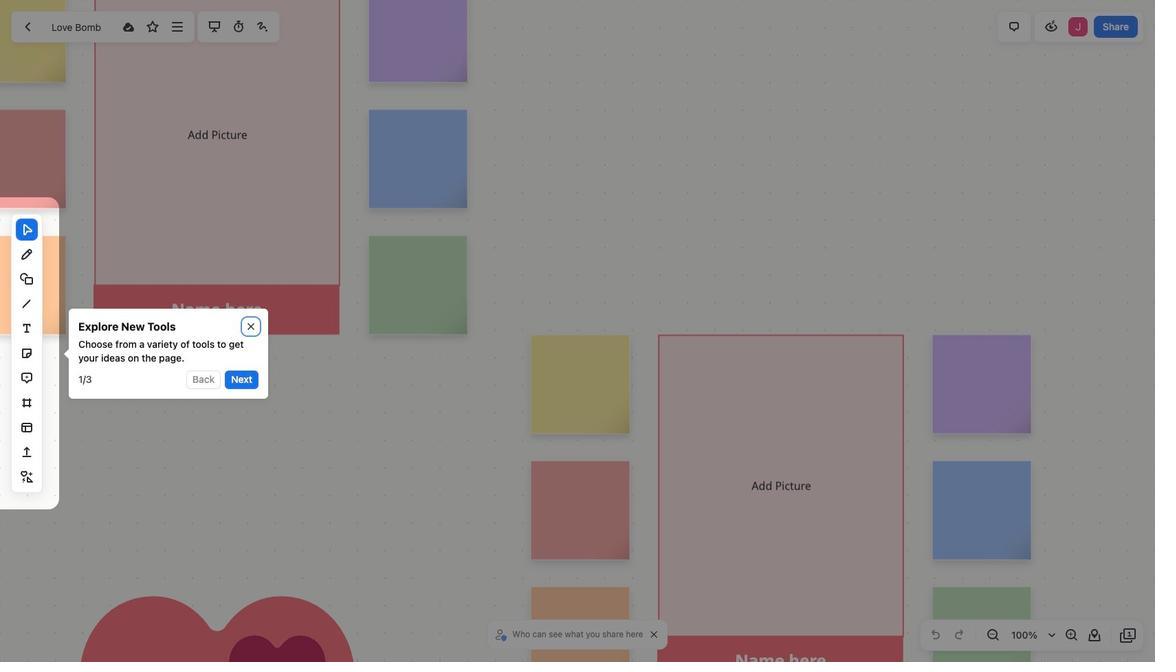Task type: locate. For each thing, give the bounding box(es) containing it.
dashboard image
[[20, 19, 36, 35]]

comment panel image
[[1006, 19, 1022, 35]]

zoom in image
[[1063, 627, 1080, 644]]

list item
[[1067, 16, 1089, 38]]

explore new tools element
[[78, 318, 176, 335]]

list
[[1067, 16, 1089, 38]]

close image
[[248, 323, 254, 330], [651, 631, 658, 638]]

laser image
[[254, 19, 271, 35]]

tooltip
[[59, 309, 268, 398]]

0 vertical spatial close image
[[248, 323, 254, 330]]

1 vertical spatial close image
[[651, 631, 658, 638]]

presentation image
[[206, 19, 222, 35]]

0 horizontal spatial close image
[[248, 323, 254, 330]]

timer image
[[230, 19, 247, 35]]



Task type: describe. For each thing, give the bounding box(es) containing it.
zoom out image
[[985, 627, 1001, 644]]

more options image
[[169, 19, 185, 35]]

1 horizontal spatial close image
[[651, 631, 658, 638]]

pages image
[[1120, 627, 1137, 644]]

choose from a variety of tools to get your ideas on the page. element
[[78, 338, 259, 365]]

Document name text field
[[41, 16, 115, 38]]

star this whiteboard image
[[145, 19, 161, 35]]



Task type: vqa. For each thing, say whether or not it's contained in the screenshot.
zoom learning center LINK
no



